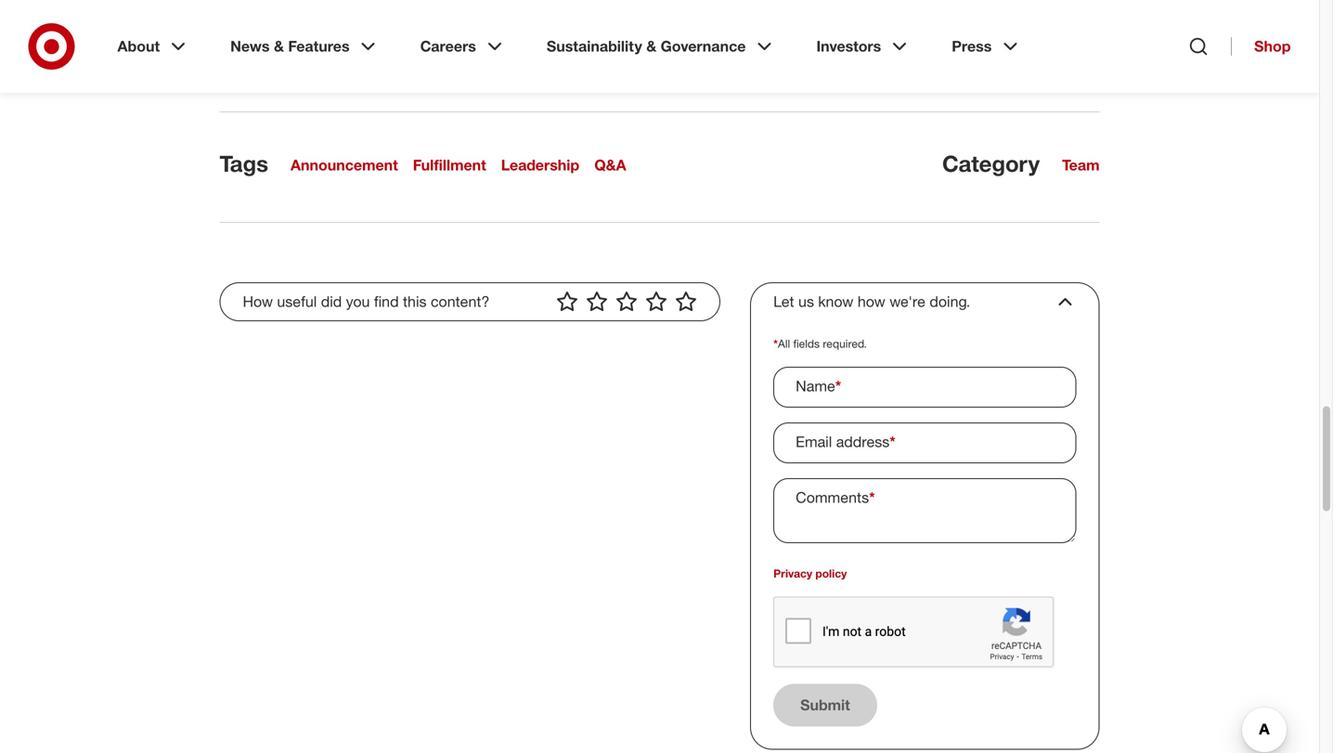 Task type: describe. For each thing, give the bounding box(es) containing it.
privacy policy
[[774, 566, 847, 580]]

* down address
[[869, 488, 875, 506]]

sustainability
[[547, 37, 642, 55]]

governance
[[661, 37, 746, 55]]

name *
[[796, 377, 842, 395]]

news & features link
[[217, 22, 392, 71]]

how
[[243, 292, 273, 311]]

careers link
[[407, 22, 519, 71]]

q&a link
[[594, 156, 626, 175]]

leadership link
[[501, 156, 580, 175]]

shop
[[1255, 37, 1291, 55]]

comments
[[796, 488, 869, 506]]

how useful did you find this content?
[[243, 292, 490, 311]]

* down 'required.'
[[835, 377, 842, 395]]

announcement link
[[291, 156, 398, 175]]

us
[[799, 292, 814, 311]]

sustainability & governance
[[547, 37, 746, 55]]

news & features
[[230, 37, 350, 55]]

submit button
[[774, 684, 877, 727]]

we're
[[890, 292, 926, 311]]

name
[[796, 377, 835, 395]]

did
[[321, 292, 342, 311]]

all
[[778, 337, 790, 350]]

policy
[[816, 566, 847, 580]]

& for governance
[[646, 37, 657, 55]]

tags
[[220, 150, 268, 177]]

let
[[774, 292, 794, 311]]

know
[[818, 292, 854, 311]]

required.
[[823, 337, 867, 350]]

you
[[346, 292, 370, 311]]

announcement
[[291, 156, 398, 174]]

sustainability & governance link
[[534, 22, 789, 71]]

privacy
[[774, 566, 813, 580]]

features
[[288, 37, 350, 55]]

* all fields required.
[[774, 337, 867, 350]]

find
[[374, 292, 399, 311]]

& for features
[[274, 37, 284, 55]]

fulfillment link
[[413, 156, 486, 175]]

shop link
[[1231, 37, 1291, 56]]

* left fields
[[774, 337, 778, 350]]

content?
[[431, 292, 490, 311]]



Task type: vqa. For each thing, say whether or not it's contained in the screenshot.
the right 1984
no



Task type: locate. For each thing, give the bounding box(es) containing it.
2 & from the left
[[646, 37, 657, 55]]

None text field
[[774, 478, 1077, 543]]

let us know how we're doing. button
[[774, 291, 1077, 313]]

about
[[117, 37, 160, 55]]

& inside 'news & features' link
[[274, 37, 284, 55]]

investors link
[[804, 22, 924, 71]]

this
[[403, 292, 427, 311]]

*
[[774, 337, 778, 350], [835, 377, 842, 395], [890, 433, 896, 451], [869, 488, 875, 506]]

category
[[942, 150, 1040, 177]]

& left governance
[[646, 37, 657, 55]]

team
[[1062, 156, 1100, 174]]

privacy policy link
[[774, 566, 847, 580]]

&
[[274, 37, 284, 55], [646, 37, 657, 55]]

careers
[[420, 37, 476, 55]]

* right email
[[890, 433, 896, 451]]

about link
[[104, 22, 203, 71]]

1 & from the left
[[274, 37, 284, 55]]

press link
[[939, 22, 1035, 71]]

& inside sustainability & governance link
[[646, 37, 657, 55]]

let us know how we're doing.
[[774, 292, 970, 311]]

& right news at the top left
[[274, 37, 284, 55]]

address
[[836, 433, 890, 451]]

press
[[952, 37, 992, 55]]

investors
[[817, 37, 881, 55]]

q&a
[[594, 156, 626, 174]]

0 horizontal spatial &
[[274, 37, 284, 55]]

team link
[[1062, 156, 1100, 175]]

email address *
[[796, 433, 896, 451]]

1 horizontal spatial &
[[646, 37, 657, 55]]

email
[[796, 433, 832, 451]]

news
[[230, 37, 270, 55]]

None email field
[[774, 422, 1077, 463]]

how
[[858, 292, 886, 311]]

fields
[[793, 337, 820, 350]]

submit
[[801, 696, 850, 714]]

fulfillment
[[413, 156, 486, 174]]

comments *
[[796, 488, 875, 506]]

useful
[[277, 292, 317, 311]]

None text field
[[774, 367, 1077, 408]]

leadership
[[501, 156, 580, 174]]

doing.
[[930, 292, 970, 311]]



